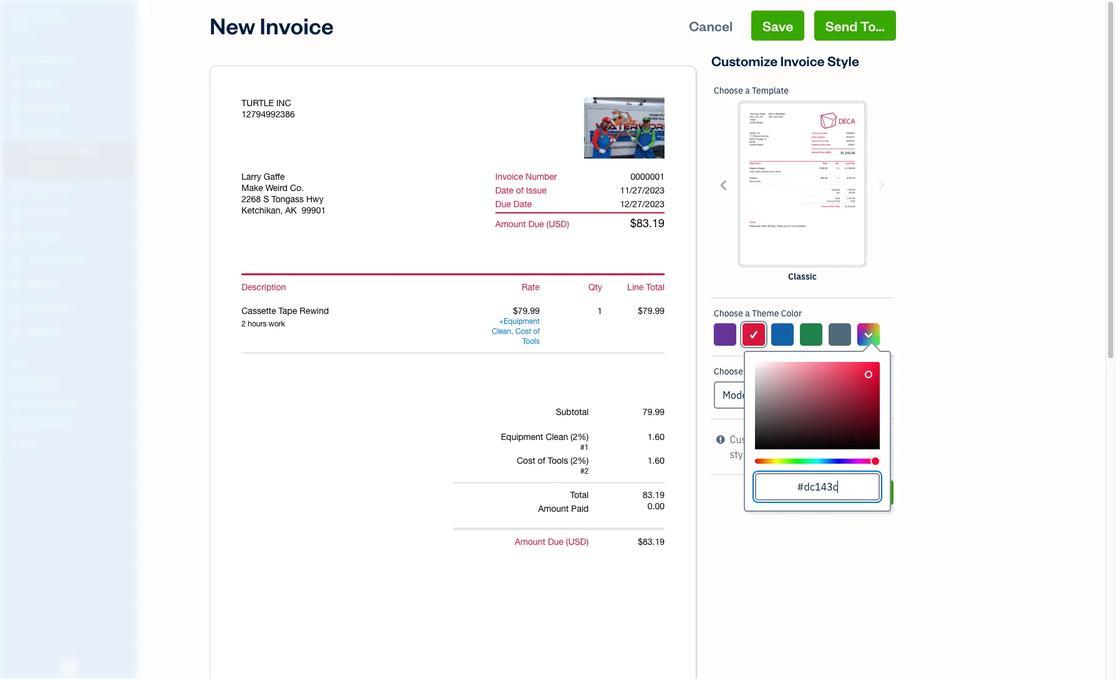 Task type: vqa. For each thing, say whether or not it's contained in the screenshot.
- corresponding to Nov 19 - 25 —
no



Task type: locate. For each thing, give the bounding box(es) containing it.
tools inside , cost of tools
[[522, 337, 540, 346]]

inc inside turtle inc 12794992386
[[276, 98, 291, 108]]

choose
[[714, 85, 743, 96], [714, 308, 743, 319], [714, 366, 743, 377]]

equipment for equipment clean (2%) # 1 cost of tools (2%) # 2
[[501, 432, 543, 442]]

new invoice
[[210, 11, 334, 40]]

and
[[825, 433, 842, 446]]

1.60
[[648, 432, 665, 442], [648, 456, 665, 466]]

1
[[585, 443, 589, 452]]

total right line
[[646, 282, 665, 292]]

customize
[[712, 52, 778, 69], [730, 433, 777, 446]]

Font field
[[714, 381, 891, 409]]

number
[[526, 172, 557, 182]]

# up "2"
[[580, 443, 585, 452]]

2 vertical spatial of
[[538, 456, 545, 466]]

1 1.60 from the top
[[648, 432, 665, 442]]

0 horizontal spatial tools
[[522, 337, 540, 346]]

clean inside equipment clean (2%) # 1 cost of tools (2%) # 2
[[546, 432, 568, 442]]

1 vertical spatial customize
[[730, 433, 777, 446]]

Item Rate (USD) text field
[[512, 306, 540, 316]]

1 vertical spatial cost
[[517, 456, 535, 466]]

customize inside customize your logo and invoice style for all invoices
[[730, 433, 777, 446]]

$83.19 down 0.00
[[638, 537, 665, 547]]

0 vertical spatial usd
[[549, 219, 567, 229]]

0 vertical spatial tools
[[522, 337, 540, 346]]

1.60 down 79.99
[[648, 432, 665, 442]]

invoice inside customize your logo and invoice style for all invoices
[[844, 433, 877, 446]]

items and services image
[[9, 398, 134, 408]]

0 vertical spatial choose
[[714, 85, 743, 96]]

chart image
[[8, 303, 23, 315]]

1 horizontal spatial )
[[586, 537, 589, 547]]

a left template
[[745, 85, 750, 96]]

date up due date
[[495, 185, 514, 195]]

a left the font
[[745, 366, 750, 377]]

amount due ( usd ) down due date
[[495, 219, 569, 229]]

amount down total amount paid
[[515, 537, 546, 547]]

turtle inside turtle inc owner
[[10, 11, 46, 24]]

( down 'issue'
[[547, 219, 549, 229]]

a left theme
[[745, 308, 750, 319]]

inc inside turtle inc owner
[[48, 11, 66, 24]]

hwy
[[306, 194, 324, 204]]

logo
[[801, 433, 823, 446]]

qty
[[589, 282, 602, 292]]

2 vertical spatial due
[[548, 537, 564, 547]]

invoice image
[[8, 125, 23, 138]]

line total
[[627, 282, 665, 292]]

equipment clean
[[492, 317, 540, 336]]

co.
[[290, 183, 304, 193]]

0 vertical spatial cost
[[515, 327, 531, 336]]

1 # from the top
[[580, 443, 585, 452]]

new
[[210, 11, 255, 40]]

turtle inc owner
[[10, 11, 66, 34]]

clean inside equipment clean
[[492, 327, 511, 336]]

all
[[769, 448, 779, 461]]

1 horizontal spatial tools
[[548, 456, 568, 466]]

1 horizontal spatial clean
[[546, 432, 568, 442]]

0 horizontal spatial inc
[[48, 11, 66, 24]]

amount down due date
[[495, 219, 526, 229]]

0 vertical spatial (2%)
[[571, 432, 589, 442]]

2
[[585, 467, 589, 476]]

date of issue
[[495, 185, 547, 195]]

Enter an Item Description text field
[[242, 319, 477, 329]]

Line Total (USD) text field
[[637, 306, 665, 316]]

equipment inside equipment clean (2%) # 1 cost of tools (2%) # 2
[[501, 432, 543, 442]]

1 horizontal spatial inc
[[276, 98, 291, 108]]

saturation: 91. brightness: 86. image
[[865, 370, 873, 378]]

clean down +
[[492, 327, 511, 336]]

tools down equipment clean
[[522, 337, 540, 346]]

of down item rate (usd) "text field"
[[533, 327, 540, 336]]

0 vertical spatial equipment
[[504, 317, 540, 326]]

bank connections image
[[9, 418, 134, 428]]

2 a from the top
[[745, 308, 750, 319]]

tools
[[522, 337, 540, 346], [548, 456, 568, 466]]

$83.19
[[630, 217, 665, 230], [638, 537, 665, 547]]

12794992386
[[242, 109, 295, 119]]

total
[[646, 282, 665, 292], [570, 490, 589, 500]]

estimate image
[[8, 102, 23, 114]]

amount
[[495, 219, 526, 229], [538, 504, 569, 514], [515, 537, 546, 547]]

2 choose from the top
[[714, 308, 743, 319]]

a for font
[[745, 366, 750, 377]]

a for theme
[[745, 308, 750, 319]]

1 vertical spatial a
[[745, 308, 750, 319]]

description
[[242, 282, 286, 292]]

0 vertical spatial )
[[567, 219, 569, 229]]

customize up for
[[730, 433, 777, 446]]

1 vertical spatial (
[[566, 537, 568, 547]]

clean for equipment clean (2%) # 1 cost of tools (2%) # 2
[[546, 432, 568, 442]]

choose left template
[[714, 85, 743, 96]]

1 vertical spatial #
[[580, 467, 585, 476]]

usd down paid
[[568, 537, 586, 547]]

choose up modern
[[714, 366, 743, 377]]

0 vertical spatial inc
[[48, 11, 66, 24]]

$83.19 down 12/27/2023 dropdown button
[[630, 217, 665, 230]]

1 horizontal spatial turtle
[[242, 98, 274, 108]]

choose left theme
[[714, 308, 743, 319]]

1.60 up 83.19
[[648, 456, 665, 466]]

0 vertical spatial turtle
[[10, 11, 46, 24]]

of up due date
[[516, 185, 524, 195]]

(2%) up "2"
[[571, 456, 589, 466]]

# down 1 on the bottom right of page
[[580, 467, 585, 476]]

1 vertical spatial equipment
[[501, 432, 543, 442]]

1 vertical spatial total
[[570, 490, 589, 500]]

due down total amount paid
[[548, 537, 564, 547]]

1 vertical spatial due
[[528, 219, 544, 229]]

3 choose from the top
[[714, 366, 743, 377]]

turtle up owner
[[10, 11, 46, 24]]

style
[[730, 448, 751, 461]]

inc for date
[[276, 98, 291, 108]]

font
[[752, 366, 770, 377]]

total amount paid
[[538, 490, 589, 514]]

cancel for bottommost cancel button
[[756, 485, 792, 499]]

1 horizontal spatial due
[[528, 219, 544, 229]]

Issue date in MM/DD/YYYY format text field
[[583, 185, 675, 195]]

a
[[745, 85, 750, 96], [745, 308, 750, 319], [745, 366, 750, 377]]

+
[[499, 317, 504, 326]]

1 vertical spatial choose
[[714, 308, 743, 319]]

Color value field text field
[[755, 473, 880, 501]]

choose for choose a font
[[714, 366, 743, 377]]

1 vertical spatial cancel button
[[712, 480, 836, 505]]

cancel for cancel button to the top
[[689, 17, 733, 34]]

usd down number
[[549, 219, 567, 229]]

0 vertical spatial clean
[[492, 327, 511, 336]]

,
[[511, 327, 513, 336]]

choose for choose a theme color
[[714, 308, 743, 319]]

settings image
[[9, 438, 134, 448]]

larry gaffe make weird co. 2268 s tongass hwy ketchikan, ak  99901
[[242, 172, 326, 215]]

cancel button
[[678, 11, 744, 41], [712, 480, 836, 505]]

1 vertical spatial usd
[[568, 537, 586, 547]]

for
[[754, 448, 766, 461]]

1 horizontal spatial (
[[566, 537, 568, 547]]

1 vertical spatial )
[[586, 537, 589, 547]]

customize up choose a template
[[712, 52, 778, 69]]

0 vertical spatial $83.19
[[630, 217, 665, 230]]

inc
[[48, 11, 66, 24], [276, 98, 291, 108]]

0 vertical spatial due
[[495, 199, 511, 209]]

0 horizontal spatial )
[[567, 219, 569, 229]]

weird
[[265, 183, 288, 193]]

choose a template
[[714, 85, 789, 96]]

1 vertical spatial tools
[[548, 456, 568, 466]]

date down date of issue
[[514, 199, 532, 209]]

turtle up 12794992386
[[242, 98, 274, 108]]

save button
[[751, 11, 805, 41]]

0 vertical spatial of
[[516, 185, 524, 195]]

1 vertical spatial turtle
[[242, 98, 274, 108]]

equipment
[[504, 317, 540, 326], [501, 432, 543, 442]]

(
[[547, 219, 549, 229], [566, 537, 568, 547]]

invoice
[[260, 11, 334, 40], [780, 52, 825, 69], [495, 172, 523, 182], [844, 433, 877, 446]]

0 vertical spatial a
[[745, 85, 750, 96]]

1 vertical spatial of
[[533, 327, 540, 336]]

1 vertical spatial amount
[[538, 504, 569, 514]]

1 vertical spatial amount due ( usd )
[[515, 537, 589, 547]]

1 vertical spatial inc
[[276, 98, 291, 108]]

choose a theme color element
[[711, 298, 894, 512]]

of up total amount paid
[[538, 456, 545, 466]]

a for template
[[745, 85, 750, 96]]

0 horizontal spatial total
[[570, 490, 589, 500]]

0 vertical spatial cancel
[[689, 17, 733, 34]]

cost
[[515, 327, 531, 336], [517, 456, 535, 466]]

1 choose from the top
[[714, 85, 743, 96]]

clean down subtotal
[[546, 432, 568, 442]]

1 horizontal spatial cancel
[[756, 485, 792, 499]]

2 vertical spatial a
[[745, 366, 750, 377]]

turtle
[[10, 11, 46, 24], [242, 98, 274, 108]]

choose a template element
[[712, 76, 894, 298]]

invoices
[[782, 448, 819, 461]]

equipment for equipment clean
[[504, 317, 540, 326]]

send to...
[[826, 17, 885, 34]]

0 vertical spatial #
[[580, 443, 585, 452]]

99901
[[302, 205, 326, 215]]

due down due date
[[528, 219, 544, 229]]

report image
[[8, 326, 23, 339]]

1 vertical spatial date
[[514, 199, 532, 209]]

2 vertical spatial choose
[[714, 366, 743, 377]]

usd
[[549, 219, 567, 229], [568, 537, 586, 547]]

0 horizontal spatial (
[[547, 219, 549, 229]]

due
[[495, 199, 511, 209], [528, 219, 544, 229], [548, 537, 564, 547]]

1 vertical spatial cancel
[[756, 485, 792, 499]]

tools up total amount paid
[[548, 456, 568, 466]]

amount due ( usd )
[[495, 219, 569, 229], [515, 537, 589, 547]]

0 horizontal spatial clean
[[492, 327, 511, 336]]

(2%) up 1 on the bottom right of page
[[571, 432, 589, 442]]

0 horizontal spatial usd
[[549, 219, 567, 229]]

due down date of issue
[[495, 199, 511, 209]]

)
[[567, 219, 569, 229], [586, 537, 589, 547]]

turtle inside turtle inc 12794992386
[[242, 98, 274, 108]]

amount due ( usd ) down total amount paid
[[515, 537, 589, 547]]

of
[[516, 185, 524, 195], [533, 327, 540, 336], [538, 456, 545, 466]]

date
[[495, 185, 514, 195], [514, 199, 532, 209]]

0 vertical spatial customize
[[712, 52, 778, 69]]

done
[[855, 485, 883, 499]]

(2%)
[[571, 432, 589, 442], [571, 456, 589, 466]]

3 a from the top
[[745, 366, 750, 377]]

( down total amount paid
[[566, 537, 568, 547]]

0 horizontal spatial cancel
[[689, 17, 733, 34]]

0 horizontal spatial turtle
[[10, 11, 46, 24]]

1 vertical spatial (2%)
[[571, 456, 589, 466]]

1 a from the top
[[745, 85, 750, 96]]

cancel
[[689, 17, 733, 34], [756, 485, 792, 499]]

save
[[763, 17, 793, 34]]

1 vertical spatial clean
[[546, 432, 568, 442]]

1 vertical spatial $83.19
[[638, 537, 665, 547]]

clean
[[492, 327, 511, 336], [546, 432, 568, 442]]

equipment inside equipment clean
[[504, 317, 540, 326]]

Item Quantity text field
[[584, 306, 602, 316]]

choose a font
[[714, 366, 770, 377]]

amount left paid
[[538, 504, 569, 514]]

tongass
[[271, 194, 304, 204]]

0 vertical spatial (
[[547, 219, 549, 229]]

#
[[580, 443, 585, 452], [580, 467, 585, 476]]

1 vertical spatial 1.60
[[648, 456, 665, 466]]

0 vertical spatial 1.60
[[648, 432, 665, 442]]

modern
[[723, 389, 757, 401]]

total up paid
[[570, 490, 589, 500]]

project image
[[8, 232, 23, 244]]

0 horizontal spatial due
[[495, 199, 511, 209]]

equipment clean (2%) # 1 cost of tools (2%) # 2
[[501, 432, 589, 476]]

0 vertical spatial total
[[646, 282, 665, 292]]



Task type: describe. For each thing, give the bounding box(es) containing it.
custom image
[[863, 327, 875, 342]]

turtle for date of issue
[[242, 98, 274, 108]]

delete image
[[587, 123, 639, 134]]

money image
[[8, 279, 23, 291]]

12/27/2023
[[620, 199, 665, 209]]

2 # from the top
[[580, 467, 585, 476]]

83.19 0.00
[[643, 490, 665, 511]]

1 (2%) from the top
[[571, 432, 589, 442]]

to...
[[860, 17, 885, 34]]

0 vertical spatial amount due ( usd )
[[495, 219, 569, 229]]

tools inside equipment clean (2%) # 1 cost of tools (2%) # 2
[[548, 456, 568, 466]]

here link
[[822, 448, 842, 461]]

client image
[[8, 78, 23, 90]]

dashboard image
[[8, 54, 23, 67]]

payment image
[[8, 184, 23, 197]]

theme
[[752, 308, 779, 319]]

83.19
[[643, 490, 665, 500]]

1 horizontal spatial usd
[[568, 537, 586, 547]]

choose for choose a template
[[714, 85, 743, 96]]

issue
[[526, 185, 547, 195]]

12/27/2023 button
[[610, 198, 675, 210]]

, cost of tools
[[511, 327, 540, 346]]

Enter an Invoice # text field
[[630, 172, 665, 182]]

previous image
[[717, 178, 731, 192]]

expense image
[[8, 208, 23, 220]]

clean for equipment clean
[[492, 327, 511, 336]]

cost inside , cost of tools
[[515, 327, 531, 336]]

79.99
[[643, 407, 665, 417]]

turtle inc 12794992386
[[242, 98, 295, 119]]

total inside total amount paid
[[570, 490, 589, 500]]

customize your logo and invoice style for all invoices
[[730, 433, 877, 461]]

customize for customize invoice style
[[712, 52, 778, 69]]

0.00
[[648, 501, 665, 511]]

done button
[[844, 480, 894, 505]]

0 vertical spatial amount
[[495, 219, 526, 229]]

main element
[[0, 0, 169, 679]]

customize for customize your logo and invoice style for all invoices
[[730, 433, 777, 446]]

exclamationcircle image
[[716, 432, 725, 447]]

2 vertical spatial amount
[[515, 537, 546, 547]]

0 vertical spatial date
[[495, 185, 514, 195]]

make
[[242, 183, 263, 193]]

subtotal
[[556, 407, 589, 417]]

your
[[779, 433, 799, 446]]

2268
[[242, 194, 261, 204]]

2 (2%) from the top
[[571, 456, 589, 466]]

2 1.60 from the top
[[648, 456, 665, 466]]

amount inside total amount paid
[[538, 504, 569, 514]]

inc for customize
[[48, 11, 66, 24]]

color
[[781, 308, 802, 319]]

here
[[822, 448, 842, 461]]

gaffe
[[264, 172, 285, 182]]

send to... button
[[814, 11, 896, 41]]

choose a font element
[[712, 356, 894, 419]]

larry
[[242, 172, 261, 182]]

rate
[[522, 282, 540, 292]]

2 horizontal spatial due
[[548, 537, 564, 547]]

timer image
[[8, 255, 23, 268]]

next image
[[874, 178, 888, 192]]

of inside equipment clean (2%) # 1 cost of tools (2%) # 2
[[538, 456, 545, 466]]

template
[[752, 85, 789, 96]]

freshbooks image
[[59, 659, 79, 674]]

of inside , cost of tools
[[533, 327, 540, 336]]

0 vertical spatial cancel button
[[678, 11, 744, 41]]

Enter an Item Name text field
[[242, 305, 477, 316]]

invoice number
[[495, 172, 557, 182]]

apps image
[[9, 358, 134, 368]]

line
[[627, 282, 644, 292]]

style
[[828, 52, 859, 69]]

owner
[[10, 25, 33, 34]]

due date
[[495, 199, 532, 209]]

turtle for customize invoice style
[[10, 11, 46, 24]]

image
[[615, 123, 639, 134]]

cost inside equipment clean (2%) # 1 cost of tools (2%) # 2
[[517, 456, 535, 466]]

s
[[263, 194, 269, 204]]

classic
[[788, 271, 817, 282]]

paid
[[571, 504, 589, 514]]

send
[[826, 17, 858, 34]]

customize invoice style
[[712, 52, 859, 69]]

ketchikan,
[[242, 205, 283, 215]]

red image
[[748, 327, 760, 342]]

saturation and brightness selector. use up, down, left and right arrow keys to select. application
[[755, 362, 880, 449]]

1 horizontal spatial total
[[646, 282, 665, 292]]

choose a theme color
[[714, 308, 802, 319]]

delete
[[587, 123, 613, 134]]

team members image
[[9, 378, 134, 388]]



